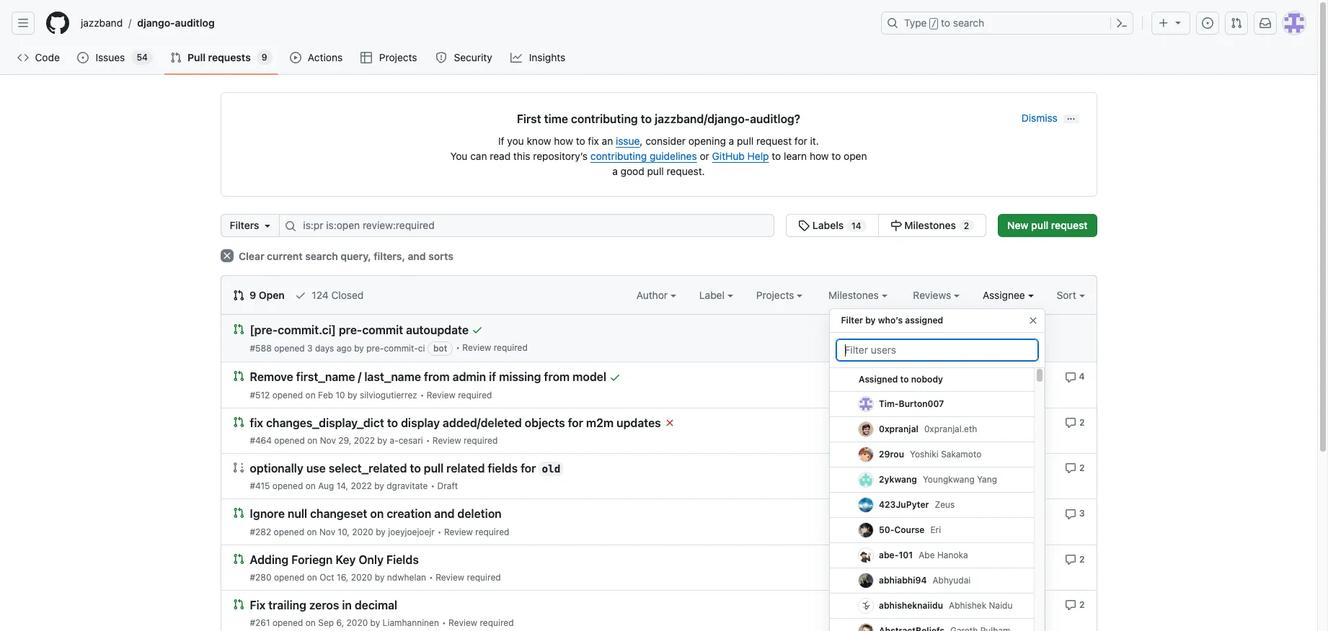 Task type: describe. For each thing, give the bounding box(es) containing it.
code
[[35, 51, 60, 63]]

29rou yoshiki sakamoto
[[879, 449, 981, 460]]

commit-
[[384, 344, 418, 354]]

2 1 from the top
[[943, 600, 947, 611]]

pull requests
[[188, 51, 251, 63]]

0 horizontal spatial git pull request image
[[170, 52, 182, 63]]

required inside adding foriegn key only fields #280             opened on oct 16, 2020 by ndwhelan • review required
[[467, 573, 501, 583]]

clear
[[239, 250, 264, 263]]

commit.ci]
[[278, 324, 336, 337]]

commit
[[362, 324, 403, 337]]

draft pull request image
[[233, 462, 244, 474]]

zeus
[[935, 500, 955, 511]]

eri
[[930, 525, 941, 536]]

youngkwang
[[923, 475, 975, 485]]

who's
[[878, 315, 903, 326]]

projects link
[[355, 47, 424, 69]]

only
[[359, 554, 384, 567]]

opened inside ignore null changeset on creation and deletion #282             opened on nov 10, 2020 by joeyjoejoejr • review required
[[274, 527, 304, 538]]

2ykwang youngkwang yang
[[879, 475, 997, 485]]

1 horizontal spatial /
[[358, 371, 362, 384]]

by inside menu
[[866, 315, 876, 326]]

and for filters,
[[408, 250, 426, 263]]

comment image for fields
[[1065, 463, 1077, 475]]

tim-burton007
[[879, 399, 944, 410]]

ndwhelan
[[387, 573, 426, 583]]

jazzband / django-auditlog
[[81, 17, 215, 29]]

review required link for liamhanninen
[[449, 618, 514, 629]]

or
[[700, 150, 710, 162]]

this
[[513, 150, 530, 162]]

a-
[[390, 436, 399, 446]]

29rou
[[879, 449, 904, 460]]

1 horizontal spatial search
[[953, 17, 985, 29]]

assigned
[[905, 315, 944, 326]]

objects
[[525, 417, 565, 430]]

0 horizontal spatial request
[[757, 135, 792, 147]]

git pull request image inside 9 open link
[[233, 290, 244, 301]]

guidelines
[[650, 150, 697, 162]]

0 horizontal spatial how
[[554, 135, 573, 147]]

issue opened image right plus icon
[[1202, 17, 1214, 29]]

filters button
[[220, 214, 280, 237]]

if
[[498, 135, 505, 147]]

open pull request image for fix trailing zeros in decimal
[[233, 599, 244, 611]]

new pull request link
[[998, 214, 1097, 237]]

by inside adding foriegn key only fields #280             opened on oct 16, 2020 by ndwhelan • review required
[[375, 573, 385, 583]]

review inside fix trailing zeros in decimal #261             opened on sep 6, 2020 by liamhanninen • review required
[[449, 618, 477, 629]]

1 from from the left
[[424, 371, 450, 384]]

github
[[712, 150, 745, 162]]

open pull request element for adding foriegn key only fields
[[233, 553, 244, 565]]

2ykwang
[[879, 475, 917, 485]]

50-
[[879, 525, 894, 536]]

abe
[[919, 550, 935, 561]]

0 horizontal spatial search
[[305, 250, 338, 263]]

ignore null changeset on creation and deletion #282             opened on nov 10, 2020 by joeyjoejoejr • review required
[[250, 508, 509, 538]]

on down null
[[307, 527, 317, 538]]

#512
[[250, 390, 270, 401]]

silviogutierrez link
[[360, 390, 417, 401]]

issue element
[[786, 214, 987, 237]]

security
[[454, 51, 492, 63]]

repository's
[[533, 150, 588, 162]]

to up "a-"
[[387, 417, 398, 430]]

/ for type
[[932, 19, 937, 29]]

issues
[[96, 51, 125, 63]]

assignee
[[983, 289, 1028, 301]]

actions
[[308, 51, 343, 63]]

• inside fix trailing zeros in decimal #261             opened on sep 6, 2020 by liamhanninen • review required
[[442, 618, 446, 629]]

ago
[[337, 344, 352, 354]]

0xpranjal 0xpranjal.eth
[[879, 424, 977, 435]]

filter by who's assigned
[[841, 315, 944, 326]]

fix trailing zeros in decimal link
[[250, 599, 397, 612]]

can
[[470, 150, 487, 162]]

by right 10
[[348, 390, 357, 401]]

issue
[[616, 135, 640, 147]]

cesari
[[399, 436, 423, 446]]

2022 inside optionally use select_related to pull related fields for old #415             opened on aug 14, 2022 by dgravitate • draft
[[351, 481, 372, 492]]

trailing
[[268, 599, 306, 612]]

by inside optionally use select_related to pull related fields for old #415             opened on aug 14, 2022 by dgravitate • draft
[[374, 481, 384, 492]]

[pre-commit.ci] pre-commit autoupdate link
[[250, 324, 469, 337]]

ignore
[[250, 508, 285, 521]]

review required link for ndwhelan
[[436, 573, 501, 583]]

@abhiabhi94 image
[[859, 574, 873, 589]]

2 for decimal
[[1080, 600, 1085, 611]]

reviews
[[913, 289, 954, 301]]

review inside adding foriegn key only fields #280             opened on oct 16, 2020 by ndwhelan • review required
[[436, 573, 465, 583]]

labels
[[813, 219, 844, 232]]

table image
[[361, 52, 372, 63]]

@50 course image
[[859, 524, 873, 538]]

to right help
[[772, 150, 781, 162]]

#415
[[250, 481, 270, 492]]

milestones 2
[[902, 219, 969, 232]]

9 open link
[[233, 288, 285, 303]]

by left "a-"
[[377, 436, 387, 446]]

you can read this repository's contributing guidelines or github help
[[450, 150, 769, 162]]

comment image inside 4 link
[[1065, 372, 1077, 383]]

good
[[621, 165, 645, 177]]

0 vertical spatial pre-
[[339, 324, 362, 337]]

1 vertical spatial contributing
[[591, 150, 647, 162]]

sort
[[1057, 289, 1077, 301]]

50-course eri
[[879, 525, 941, 536]]

9 open
[[247, 289, 285, 301]]

reviews button
[[913, 288, 960, 303]]

decimal
[[355, 599, 397, 612]]

triangle down image inside filters popup button
[[262, 220, 274, 232]]

updates
[[617, 417, 661, 430]]

a-cesari link
[[390, 436, 423, 446]]

comment image for adding foriegn key only fields
[[1065, 555, 1077, 566]]

github help link
[[712, 150, 769, 162]]

request inside new pull request link
[[1051, 219, 1088, 232]]

on left feb
[[305, 390, 316, 401]]

on left creation
[[370, 508, 384, 521]]

2 from from the left
[[544, 371, 570, 384]]

4
[[1079, 372, 1085, 382]]

,
[[640, 135, 643, 147]]

fix changes_display_dict to display added/deleted objects for m2m updates link
[[250, 417, 661, 430]]

ndwhelan link
[[387, 573, 426, 583]]

review required link for joeyjoejoejr
[[444, 527, 509, 538]]

2 for pull
[[1080, 463, 1085, 474]]

jazzband link
[[75, 12, 129, 35]]

0 vertical spatial git pull request image
[[1231, 17, 1243, 29]]

you
[[507, 135, 524, 147]]

review required link for silviogutierrez
[[427, 390, 492, 401]]

tag image
[[799, 220, 810, 232]]

filter
[[841, 315, 863, 326]]

to learn how to open a good pull request.
[[613, 150, 867, 177]]

dismiss ...
[[1022, 111, 1076, 124]]

• down remove first_name / last_name from admin if missing from model
[[420, 390, 424, 401]]

on inside adding foriegn key only fields #280             opened on oct 16, 2020 by ndwhelan • review required
[[307, 573, 317, 583]]

11 / 11 checks ok image
[[472, 325, 483, 336]]

milestones button
[[829, 288, 888, 303]]

1 link for remove first_name / last_name from admin if missing from model
[[928, 370, 947, 383]]

security link
[[430, 47, 499, 69]]

code link
[[12, 47, 66, 69]]

how inside to learn how to open a good pull request.
[[810, 150, 829, 162]]

• inside adding foriegn key only fields #280             opened on oct 16, 2020 by ndwhelan • review required
[[429, 573, 433, 583]]

django-
[[137, 17, 175, 29]]

comment image for opened
[[1065, 600, 1077, 612]]

0 vertical spatial a
[[729, 135, 734, 147]]

to up ,
[[641, 113, 652, 125]]

2 link for fields
[[1065, 553, 1085, 566]]

review required link for a-cesari
[[433, 436, 498, 446]]

• inside ignore null changeset on creation and deletion #282             opened on nov 10, 2020 by joeyjoejoejr • review required
[[438, 527, 442, 538]]

clear current search query, filters, and sorts link
[[220, 250, 454, 263]]

insights
[[529, 51, 566, 63]]

review down 11 / 11 checks ok icon
[[463, 343, 491, 354]]

review down fix changes_display_dict to display added/deleted objects for m2m updates link
[[433, 436, 461, 446]]

issue opened image down abhiabhi94 abhyudai
[[928, 600, 940, 612]]

m2m
[[586, 417, 614, 430]]

open pull request element for fix trailing zeros in decimal
[[233, 599, 244, 611]]

opened inside optionally use select_related to pull related fields for old #415             opened on aug 14, 2022 by dgravitate • draft
[[273, 481, 303, 492]]

pull inside optionally use select_related to pull related fields for old #415             opened on aug 14, 2022 by dgravitate • draft
[[424, 462, 444, 475]]

for inside optionally use select_related to pull related fields for old #415             opened on aug 14, 2022 by dgravitate • draft
[[521, 462, 536, 475]]

it.
[[810, 135, 819, 147]]

jazzband/django-
[[655, 113, 750, 125]]

@tim burton007 image
[[859, 397, 873, 412]]

2 link for pull
[[1065, 462, 1085, 475]]

on inside fix trailing zeros in decimal #261             opened on sep 6, 2020 by liamhanninen • review required
[[306, 618, 316, 629]]

2 for fields
[[1080, 554, 1085, 565]]

burton007
[[899, 399, 944, 410]]

silviogutierrez
[[360, 390, 417, 401]]

423jupyter zeus
[[879, 500, 955, 511]]

abhyudai
[[933, 576, 971, 586]]

0 vertical spatial 2022
[[354, 436, 375, 446]]

open pull request element for fix changes_display_dict to display added/deleted objects for m2m updates
[[233, 416, 244, 428]]

closed
[[331, 289, 364, 301]]

pull inside to learn how to open a good pull request.
[[647, 165, 664, 177]]



Task type: locate. For each thing, give the bounding box(es) containing it.
fields
[[387, 554, 419, 567]]

1 link down filter users text field
[[928, 370, 947, 383]]

9 left play image
[[262, 52, 267, 63]]

#588
[[250, 344, 272, 354]]

changes_display_dict
[[266, 417, 384, 430]]

comment image down 4 link
[[1065, 418, 1077, 429]]

on left the oct
[[307, 573, 317, 583]]

close menu image
[[1027, 315, 1039, 327]]

0xpranjal
[[879, 424, 918, 435]]

nov left 10, on the bottom of page
[[319, 527, 336, 538]]

fix trailing zeros in decimal #261             opened on sep 6, 2020 by liamhanninen • review required
[[250, 599, 514, 629]]

comment image inside 3 link
[[1065, 509, 1077, 520]]

1 vertical spatial nov
[[319, 527, 336, 538]]

2 vertical spatial git pull request image
[[233, 290, 244, 301]]

1 1 from the top
[[943, 372, 947, 382]]

null
[[288, 508, 307, 521]]

0 horizontal spatial 9
[[250, 289, 256, 301]]

opened down commit.ci]
[[274, 344, 305, 354]]

/ inside "jazzband / django-auditlog"
[[129, 17, 131, 29]]

2 link for decimal
[[1065, 599, 1085, 612]]

opened right #464
[[274, 436, 305, 446]]

9 left the 'open'
[[250, 289, 256, 301]]

remove first_name / last_name from admin if missing from model link
[[250, 371, 607, 384]]

1 horizontal spatial milestones
[[905, 219, 956, 232]]

[pre-
[[250, 324, 278, 337]]

@0xpranjal image
[[859, 423, 873, 437]]

• left draft
[[431, 481, 435, 492]]

0 vertical spatial 2020
[[352, 527, 373, 538]]

1 left abhishek
[[943, 600, 947, 611]]

Issues search field
[[279, 214, 775, 237]]

triangle down image right plus icon
[[1173, 17, 1184, 28]]

3 open pull request element from the top
[[233, 416, 244, 428]]

projects right label popup button
[[756, 289, 797, 301]]

comment image down 3 link
[[1065, 555, 1077, 566]]

for
[[795, 135, 808, 147], [568, 417, 584, 430], [521, 462, 536, 475]]

tim-
[[879, 399, 899, 410]]

review required link for pre-commit-ci
[[463, 343, 528, 354]]

2 open pull request image from the top
[[233, 417, 244, 428]]

0 vertical spatial for
[[795, 135, 808, 147]]

review right the ndwhelan link
[[436, 573, 465, 583]]

2022 right the 29,
[[354, 436, 375, 446]]

1 vertical spatial 1 link
[[928, 599, 947, 612]]

0xpranjal.eth
[[924, 424, 977, 435]]

by right 'ago'
[[354, 344, 364, 354]]

remove
[[250, 371, 293, 384]]

0 vertical spatial and
[[408, 250, 426, 263]]

tim-burton007 link
[[830, 392, 1034, 418]]

adding foriegn key only fields link
[[250, 554, 419, 567]]

open pull request element
[[233, 323, 244, 335], [233, 370, 244, 382], [233, 416, 244, 428], [233, 507, 244, 519], [233, 553, 244, 565], [233, 599, 244, 611]]

on left sep
[[306, 618, 316, 629]]

1 horizontal spatial request
[[1051, 219, 1088, 232]]

you
[[450, 150, 468, 162]]

know
[[527, 135, 551, 147]]

review required link right liamhanninen
[[449, 618, 514, 629]]

comment image
[[1065, 372, 1077, 383], [1065, 463, 1077, 475], [1065, 509, 1077, 520], [1065, 600, 1077, 612]]

triangle down image
[[1173, 17, 1184, 28], [262, 220, 274, 232]]

@abe 101 image
[[859, 549, 873, 563]]

pull up github help "link"
[[737, 135, 754, 147]]

new pull request
[[1008, 219, 1088, 232]]

0 vertical spatial 9
[[262, 52, 267, 63]]

milestone image
[[890, 220, 902, 232]]

yoshiki
[[910, 449, 939, 460]]

1 vertical spatial 9
[[250, 289, 256, 301]]

to right type on the right
[[941, 17, 951, 29]]

open pull request image for adding foriegn key only fields
[[233, 554, 244, 565]]

1 link for fix trailing zeros in decimal
[[928, 599, 947, 612]]

2 vertical spatial for
[[521, 462, 536, 475]]

0 vertical spatial milestones
[[905, 219, 956, 232]]

abhisheknaiidu abhishek naidu
[[879, 601, 1013, 612]]

graph image
[[511, 52, 522, 63]]

none search field containing filters
[[220, 214, 987, 237]]

0 vertical spatial 1 link
[[928, 370, 947, 383]]

2 2 link from the top
[[1065, 462, 1085, 475]]

#512             opened on feb 10 by silviogutierrez • review required
[[250, 390, 492, 401]]

and for creation
[[434, 508, 455, 521]]

homepage image
[[46, 12, 69, 35]]

type / to search
[[904, 17, 985, 29]]

0 horizontal spatial fix
[[250, 417, 263, 430]]

an
[[602, 135, 613, 147]]

check image
[[295, 290, 306, 301]]

search left query, at the top left of page
[[305, 250, 338, 263]]

naidu
[[989, 601, 1013, 612]]

• right bot
[[456, 343, 460, 354]]

0 vertical spatial how
[[554, 135, 573, 147]]

1 horizontal spatial projects
[[756, 289, 797, 301]]

new
[[1008, 219, 1029, 232]]

#282
[[250, 527, 271, 538]]

from down bot
[[424, 371, 450, 384]]

None search field
[[220, 214, 987, 237]]

1 vertical spatial projects
[[756, 289, 797, 301]]

Filter users text field
[[836, 339, 1039, 362]]

0 vertical spatial request
[[757, 135, 792, 147]]

draft pull request element
[[233, 462, 244, 474]]

by down select_related
[[374, 481, 384, 492]]

1 horizontal spatial 9
[[262, 52, 267, 63]]

0 vertical spatial triangle down image
[[1173, 17, 1184, 28]]

for left it.
[[795, 135, 808, 147]]

by inside fix trailing zeros in decimal #261             opened on sep 6, 2020 by liamhanninen • review required
[[370, 618, 380, 629]]

play image
[[290, 52, 301, 63]]

open pull request image left fix
[[233, 599, 244, 611]]

by right filter
[[866, 315, 876, 326]]

git pull request image
[[1231, 17, 1243, 29], [170, 52, 182, 63], [233, 290, 244, 301]]

a up github at the top
[[729, 135, 734, 147]]

pull right the new
[[1031, 219, 1049, 232]]

review down deletion at left
[[444, 527, 473, 538]]

list containing jazzband
[[75, 12, 873, 35]]

select_related
[[329, 462, 407, 475]]

pull up draft 'link'
[[424, 462, 444, 475]]

1 horizontal spatial for
[[568, 417, 584, 430]]

2020 right 6,
[[347, 618, 368, 629]]

1 vertical spatial 1
[[943, 600, 947, 611]]

open pull request image
[[233, 324, 244, 335], [233, 417, 244, 428], [233, 508, 244, 519], [233, 554, 244, 565], [233, 599, 244, 611]]

nov left the 29,
[[320, 436, 336, 446]]

0 vertical spatial search
[[953, 17, 985, 29]]

display
[[401, 417, 440, 430]]

projects inside "link"
[[379, 51, 417, 63]]

1 horizontal spatial triangle down image
[[1173, 17, 1184, 28]]

issue opened image left issues on the top left
[[77, 52, 89, 63]]

by inside ignore null changeset on creation and deletion #282             opened on nov 10, 2020 by joeyjoejoejr • review required
[[376, 527, 386, 538]]

command palette image
[[1116, 17, 1128, 29]]

1 vertical spatial 2022
[[351, 481, 372, 492]]

shield image
[[436, 52, 447, 63]]

1 vertical spatial milestones
[[829, 289, 882, 301]]

review required link down 11 / 11 checks ok icon
[[463, 343, 528, 354]]

1 horizontal spatial a
[[729, 135, 734, 147]]

aug
[[318, 481, 334, 492]]

open pull request image left ignore
[[233, 508, 244, 519]]

open pull request image
[[233, 371, 244, 382]]

1 comment image from the top
[[1065, 418, 1077, 429]]

#588             opened 3 days ago by pre-commit-ci
[[250, 344, 425, 354]]

open pull request image for [pre-commit.ci] pre-commit autoupdate
[[233, 324, 244, 335]]

@abhisheknaiidu image
[[859, 599, 873, 614]]

1 vertical spatial fix
[[250, 417, 263, 430]]

consider
[[646, 135, 686, 147]]

to up dgravitate link
[[410, 462, 421, 475]]

sep
[[318, 618, 334, 629]]

2 horizontal spatial /
[[932, 19, 937, 29]]

0 vertical spatial nov
[[320, 436, 336, 446]]

fix
[[250, 599, 266, 612]]

• right the ndwhelan link
[[429, 573, 433, 583]]

review required link down deletion at left
[[444, 527, 509, 538]]

comment image for fix changes_display_dict to display added/deleted objects for m2m updates
[[1065, 418, 1077, 429]]

1 horizontal spatial git pull request image
[[233, 290, 244, 301]]

milestones inside issue "element"
[[905, 219, 956, 232]]

2020 for only
[[351, 573, 372, 583]]

101
[[899, 550, 913, 561]]

2 horizontal spatial git pull request image
[[1231, 17, 1243, 29]]

open pull request image for fix changes_display_dict to display added/deleted objects for m2m updates
[[233, 417, 244, 428]]

git pull request image left 9 open
[[233, 290, 244, 301]]

1 horizontal spatial from
[[544, 371, 570, 384]]

4 open pull request image from the top
[[233, 554, 244, 565]]

pre-
[[339, 324, 362, 337], [366, 344, 384, 354]]

4 open pull request element from the top
[[233, 507, 244, 519]]

1 open pull request element from the top
[[233, 323, 244, 335]]

• inside optionally use select_related to pull related fields for old #415             opened on aug 14, 2022 by dgravitate • draft
[[431, 481, 435, 492]]

1 vertical spatial a
[[613, 165, 618, 177]]

by down ignore null changeset on creation and deletion "link"
[[376, 527, 386, 538]]

16,
[[337, 573, 349, 583]]

zeros
[[309, 599, 339, 612]]

@423jupyter image
[[859, 498, 873, 513]]

to left open
[[832, 150, 841, 162]]

review required link right the ndwhelan link
[[436, 573, 501, 583]]

2020 for in
[[347, 618, 368, 629]]

comment image for deletion
[[1065, 509, 1077, 520]]

django-auditlog link
[[131, 12, 220, 35]]

fix up #464
[[250, 417, 263, 430]]

milestones inside popup button
[[829, 289, 882, 301]]

from left model
[[544, 371, 570, 384]]

124
[[312, 289, 329, 301]]

open pull request image for ignore null changeset on creation and deletion
[[233, 508, 244, 519]]

by down only
[[375, 573, 385, 583]]

nov inside ignore null changeset on creation and deletion #282             opened on nov 10, 2020 by joeyjoejoejr • review required
[[319, 527, 336, 538]]

help
[[748, 150, 769, 162]]

pre- down commit
[[366, 344, 384, 354]]

opened down the optionally
[[273, 481, 303, 492]]

label button
[[700, 288, 733, 303]]

• right liamhanninen
[[442, 618, 446, 629]]

/ up #512             opened on feb 10 by silviogutierrez • review required
[[358, 371, 362, 384]]

projects inside popup button
[[756, 289, 797, 301]]

a inside to learn how to open a good pull request.
[[613, 165, 618, 177]]

0 vertical spatial contributing
[[571, 113, 638, 125]]

1 horizontal spatial 3
[[1079, 509, 1085, 519]]

milestones right milestone image
[[905, 219, 956, 232]]

2020 inside ignore null changeset on creation and deletion #282             opened on nov 10, 2020 by joeyjoejoejr • review required
[[352, 527, 373, 538]]

opened down adding
[[274, 573, 305, 583]]

on left aug
[[306, 481, 316, 492]]

review down remove first_name / last_name from admin if missing from model
[[427, 390, 456, 401]]

comment image
[[1065, 418, 1077, 429], [1065, 555, 1077, 566]]

by down decimal in the bottom left of the page
[[370, 618, 380, 629]]

1 link
[[928, 370, 947, 383], [928, 599, 947, 612]]

#464
[[250, 436, 272, 446]]

5 open pull request element from the top
[[233, 553, 244, 565]]

1 vertical spatial 3
[[1079, 509, 1085, 519]]

0 horizontal spatial projects
[[379, 51, 417, 63]]

1 vertical spatial for
[[568, 417, 584, 430]]

open pull request image up draft pull request element
[[233, 417, 244, 428]]

open pull request image left adding
[[233, 554, 244, 565]]

1 horizontal spatial pre-
[[366, 344, 384, 354]]

to inside optionally use select_related to pull related fields for old #415             opened on aug 14, 2022 by dgravitate • draft
[[410, 462, 421, 475]]

0 horizontal spatial milestones
[[829, 289, 882, 301]]

required inside ignore null changeset on creation and deletion #282             opened on nov 10, 2020 by joeyjoejoejr • review required
[[475, 527, 509, 538]]

open pull request element for [pre-commit.ci] pre-commit autoupdate
[[233, 323, 244, 335]]

/ left django-
[[129, 17, 131, 29]]

code image
[[17, 52, 29, 63]]

yang
[[977, 475, 997, 485]]

0 vertical spatial 1
[[943, 372, 947, 382]]

open pull request element for remove first_name / last_name from admin if missing from model
[[233, 370, 244, 382]]

0 horizontal spatial from
[[424, 371, 450, 384]]

and left sorts
[[408, 250, 426, 263]]

triangle down image left search icon
[[262, 220, 274, 232]]

8 / 8 checks ok image
[[609, 372, 621, 383]]

0 horizontal spatial /
[[129, 17, 131, 29]]

related
[[447, 462, 485, 475]]

contributing up an
[[571, 113, 638, 125]]

0 horizontal spatial a
[[613, 165, 618, 177]]

0 horizontal spatial and
[[408, 250, 426, 263]]

opened inside adding foriegn key only fields #280             opened on oct 16, 2020 by ndwhelan • review required
[[274, 573, 305, 583]]

@29rou image
[[859, 448, 873, 462]]

abhishek
[[949, 601, 987, 612]]

opened
[[274, 344, 305, 354], [272, 390, 303, 401], [274, 436, 305, 446], [273, 481, 303, 492], [274, 527, 304, 538], [274, 573, 305, 583], [273, 618, 303, 629]]

2 vertical spatial 2020
[[347, 618, 368, 629]]

open pull request element left remove on the bottom left of page
[[233, 370, 244, 382]]

milestones
[[905, 219, 956, 232], [829, 289, 882, 301]]

2020 inside fix trailing zeros in decimal #261             opened on sep 6, 2020 by liamhanninen • review required
[[347, 618, 368, 629]]

and inside ignore null changeset on creation and deletion #282             opened on nov 10, 2020 by joeyjoejoejr • review required
[[434, 508, 455, 521]]

menu containing filter by who's assigned
[[829, 303, 1045, 632]]

1 vertical spatial search
[[305, 250, 338, 263]]

5 open pull request image from the top
[[233, 599, 244, 611]]

milestones up filter
[[829, 289, 882, 301]]

hanoka
[[937, 550, 968, 561]]

search right type on the right
[[953, 17, 985, 29]]

to left nobody
[[900, 374, 909, 385]]

9 for 9 open
[[250, 289, 256, 301]]

3 2 link from the top
[[1065, 553, 1085, 566]]

pre-commit-ci link
[[366, 344, 425, 354]]

how up repository's
[[554, 135, 573, 147]]

0 vertical spatial fix
[[588, 135, 599, 147]]

review required link down fix changes_display_dict to display added/deleted objects for m2m updates
[[433, 436, 498, 446]]

ci
[[418, 344, 425, 354]]

0 horizontal spatial for
[[521, 462, 536, 475]]

1 vertical spatial and
[[434, 508, 455, 521]]

assigned
[[859, 374, 898, 385]]

0 horizontal spatial pre-
[[339, 324, 362, 337]]

on down changes_display_dict
[[307, 436, 318, 446]]

in
[[342, 599, 352, 612]]

1 link down abhiabhi94 abhyudai
[[928, 599, 947, 612]]

filters
[[230, 219, 259, 232]]

to up repository's
[[576, 135, 585, 147]]

first
[[517, 113, 541, 125]]

9 for 9
[[262, 52, 267, 63]]

1 vertical spatial 2020
[[351, 573, 372, 583]]

review required link down admin
[[427, 390, 492, 401]]

milestones for milestones 2
[[905, 219, 956, 232]]

nobody
[[911, 374, 943, 385]]

0 vertical spatial comment image
[[1065, 418, 1077, 429]]

3
[[307, 344, 313, 354], [1079, 509, 1085, 519]]

2 open pull request element from the top
[[233, 370, 244, 382]]

list
[[75, 12, 873, 35]]

6 open pull request element from the top
[[233, 599, 244, 611]]

request right the new
[[1051, 219, 1088, 232]]

1 vertical spatial triangle down image
[[262, 220, 274, 232]]

query,
[[341, 250, 371, 263]]

...
[[1067, 111, 1076, 122]]

requests
[[208, 51, 251, 63]]

1 open pull request image from the top
[[233, 324, 244, 335]]

1 down filter users text field
[[943, 372, 947, 382]]

2 comment image from the top
[[1065, 555, 1077, 566]]

1 1 link from the top
[[928, 370, 947, 383]]

a down the 'you can read this repository's contributing guidelines or github help'
[[613, 165, 618, 177]]

open pull request element for ignore null changeset on creation and deletion
[[233, 507, 244, 519]]

Search all issues text field
[[279, 214, 775, 237]]

opened inside fix trailing zeros in decimal #261             opened on sep 6, 2020 by liamhanninen • review required
[[273, 618, 303, 629]]

abhisheknaiidu
[[879, 601, 943, 612]]

0 vertical spatial 3
[[307, 344, 313, 354]]

and down draft
[[434, 508, 455, 521]]

notifications image
[[1260, 17, 1272, 29]]

menu
[[829, 303, 1045, 632]]

1 horizontal spatial fix
[[588, 135, 599, 147]]

oct
[[320, 573, 334, 583]]

1 vertical spatial git pull request image
[[170, 52, 182, 63]]

pull down contributing guidelines link
[[647, 165, 664, 177]]

opened down null
[[274, 527, 304, 538]]

required inside fix trailing zeros in decimal #261             opened on sep 6, 2020 by liamhanninen • review required
[[480, 618, 514, 629]]

1 horizontal spatial how
[[810, 150, 829, 162]]

4 2 link from the top
[[1065, 599, 1085, 612]]

/ inside type / to search
[[932, 19, 937, 29]]

/ for jazzband
[[129, 17, 131, 29]]

dismiss
[[1022, 112, 1058, 124]]

• right cesari
[[426, 436, 430, 446]]

0 vertical spatial projects
[[379, 51, 417, 63]]

3 open pull request image from the top
[[233, 508, 244, 519]]

open pull request element left adding
[[233, 553, 244, 565]]

2 1 link from the top
[[928, 599, 947, 612]]

milestones for milestones
[[829, 289, 882, 301]]

auditlog?
[[750, 113, 801, 125]]

2 horizontal spatial for
[[795, 135, 808, 147]]

1 vertical spatial how
[[810, 150, 829, 162]]

open pull request element left ignore
[[233, 507, 244, 519]]

label
[[700, 289, 728, 301]]

2020 inside adding foriegn key only fields #280             opened on oct 16, 2020 by ndwhelan • review required
[[351, 573, 372, 583]]

1 vertical spatial comment image
[[1065, 555, 1077, 566]]

#280
[[250, 573, 272, 583]]

plus image
[[1158, 17, 1170, 29]]

1 2 link from the top
[[1065, 416, 1085, 429]]

0 horizontal spatial 3
[[307, 344, 313, 354]]

on inside optionally use select_related to pull related fields for old #415             opened on aug 14, 2022 by dgravitate • draft
[[306, 481, 316, 492]]

git pull request image left notifications icon
[[1231, 17, 1243, 29]]

2022 down select_related
[[351, 481, 372, 492]]

1 vertical spatial pre-
[[366, 344, 384, 354]]

2 inside milestones 2
[[964, 221, 969, 232]]

10,
[[338, 527, 350, 538]]

open pull request element left [pre-
[[233, 323, 244, 335]]

issue opened image
[[1202, 17, 1214, 29], [77, 52, 89, 63], [928, 372, 940, 383], [928, 600, 940, 612]]

joeyjoejoejr link
[[388, 527, 435, 538]]

search image
[[285, 221, 297, 232]]

review inside ignore null changeset on creation and deletion #282             opened on nov 10, 2020 by joeyjoejoejr • review required
[[444, 527, 473, 538]]

1 horizontal spatial and
[[434, 508, 455, 521]]

review right liamhanninen
[[449, 618, 477, 629]]

54
[[137, 52, 148, 63]]

1 vertical spatial request
[[1051, 219, 1088, 232]]

issue opened image down filter users text field
[[928, 372, 940, 383]]

x image
[[220, 250, 233, 263]]

0 horizontal spatial triangle down image
[[262, 220, 274, 232]]

dgravitate link
[[387, 481, 428, 492]]

opened down trailing
[[273, 618, 303, 629]]

opened down remove on the bottom left of page
[[272, 390, 303, 401]]

feb
[[318, 390, 333, 401]]

how down it.
[[810, 150, 829, 162]]

@2ykwang image
[[859, 473, 873, 488]]

2020 right 10, on the bottom of page
[[352, 527, 373, 538]]

1 / 6 checks ok image
[[664, 418, 675, 429]]



Task type: vqa. For each thing, say whether or not it's contained in the screenshot.


